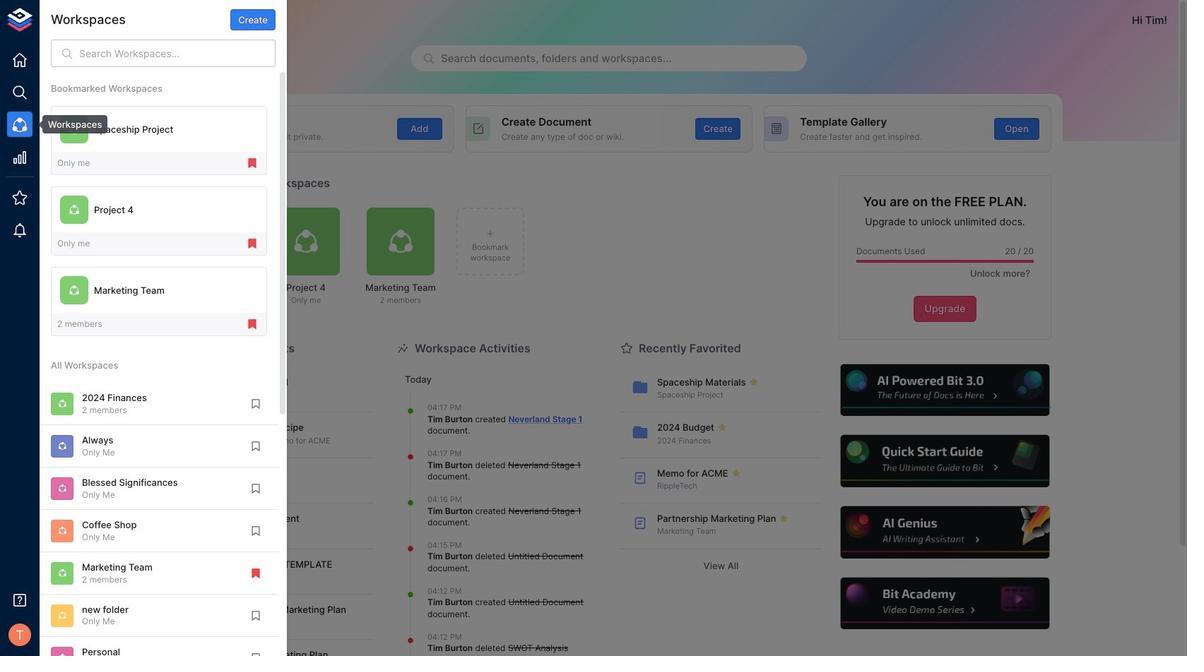 Task type: locate. For each thing, give the bounding box(es) containing it.
6 bookmark image from the top
[[250, 652, 262, 657]]

0 vertical spatial remove bookmark image
[[246, 157, 259, 170]]

Search Workspaces... text field
[[79, 40, 276, 67]]

4 help image from the top
[[839, 576, 1052, 632]]

4 bookmark image from the top
[[250, 525, 262, 538]]

remove bookmark image
[[246, 157, 259, 170], [246, 238, 259, 250], [246, 318, 259, 331]]

tooltip
[[33, 115, 108, 134]]

2 vertical spatial remove bookmark image
[[246, 318, 259, 331]]

1 vertical spatial remove bookmark image
[[246, 238, 259, 250]]

2 help image from the top
[[839, 434, 1052, 490]]

5 bookmark image from the top
[[250, 610, 262, 623]]

help image
[[839, 363, 1052, 419], [839, 434, 1052, 490], [839, 505, 1052, 561], [839, 576, 1052, 632]]

remove bookmark image
[[250, 568, 262, 580]]

bookmark image
[[250, 398, 262, 411], [250, 440, 262, 453], [250, 483, 262, 496], [250, 525, 262, 538], [250, 610, 262, 623], [250, 652, 262, 657]]

3 bookmark image from the top
[[250, 483, 262, 496]]



Task type: describe. For each thing, give the bounding box(es) containing it.
1 help image from the top
[[839, 363, 1052, 419]]

2 bookmark image from the top
[[250, 440, 262, 453]]

1 bookmark image from the top
[[250, 398, 262, 411]]

1 remove bookmark image from the top
[[246, 157, 259, 170]]

2 remove bookmark image from the top
[[246, 238, 259, 250]]

3 remove bookmark image from the top
[[246, 318, 259, 331]]

3 help image from the top
[[839, 505, 1052, 561]]



Task type: vqa. For each thing, say whether or not it's contained in the screenshot.
the topmost Remove Bookmark icon
yes



